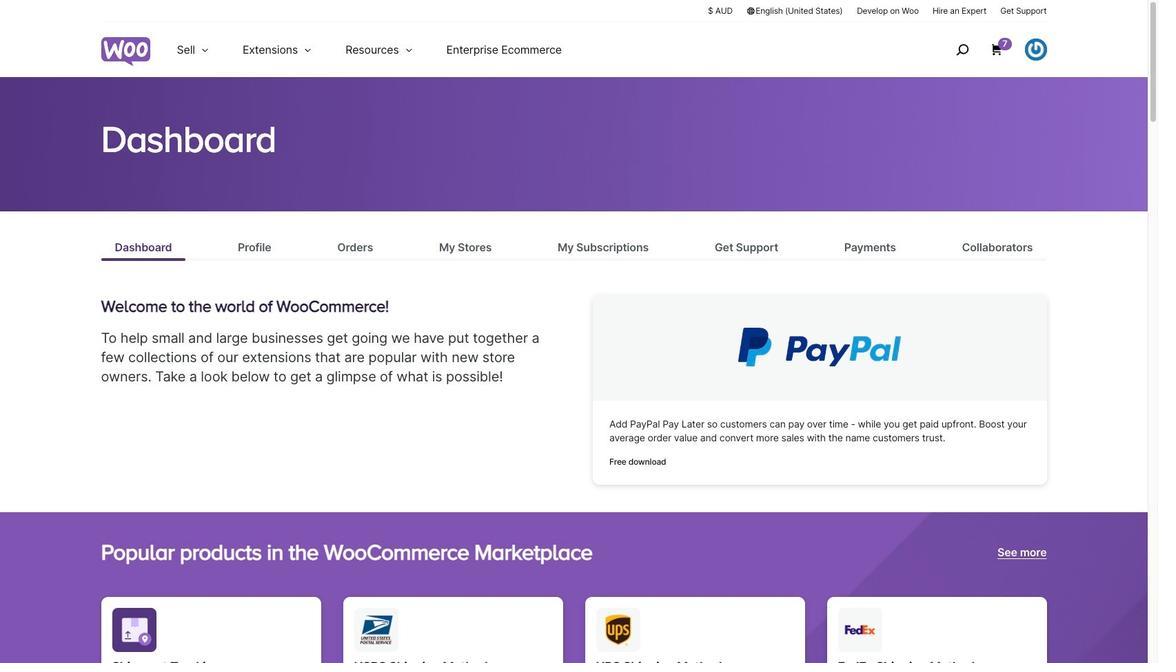 Task type: vqa. For each thing, say whether or not it's contained in the screenshot.
the
no



Task type: describe. For each thing, give the bounding box(es) containing it.
service navigation menu element
[[927, 27, 1047, 72]]

search image
[[952, 39, 974, 61]]

open account menu image
[[1025, 39, 1047, 61]]



